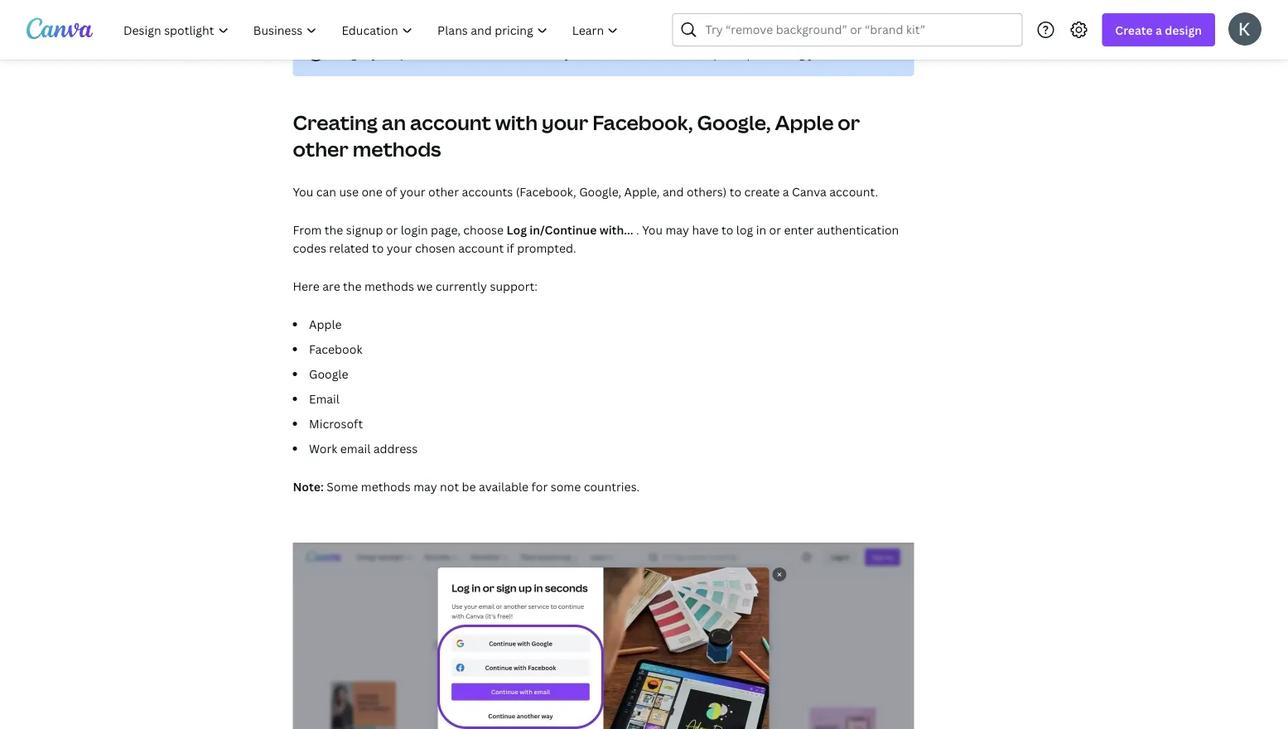 Task type: vqa. For each thing, say whether or not it's contained in the screenshot.
codes
yes



Task type: locate. For each thing, give the bounding box(es) containing it.
may
[[666, 222, 689, 237], [414, 479, 437, 494]]

work
[[309, 440, 338, 456]]

tips
[[706, 45, 727, 61]]

use
[[339, 184, 359, 199]]

not
[[440, 479, 459, 494]]

the
[[325, 222, 343, 237], [343, 278, 362, 294]]

from the signup or login page, choose log in/continue with...
[[293, 222, 634, 237]]

0 vertical spatial other
[[293, 135, 349, 162]]

a
[[1156, 22, 1163, 38], [783, 184, 789, 199]]

account.
[[830, 184, 879, 199]]

you
[[463, 45, 483, 61], [602, 45, 623, 61], [293, 184, 314, 199], [642, 222, 663, 237]]

reset it anytime link
[[509, 45, 597, 61]]

0 horizontal spatial google,
[[579, 184, 622, 199]]

if
[[507, 240, 514, 256]]

in
[[756, 222, 767, 237]]

methods down address
[[361, 479, 411, 494]]

0 vertical spatial may
[[666, 222, 689, 237]]

google, inside creating an account with your facebook, google, apple or other methods
[[697, 109, 771, 136]]

google, up with...
[[579, 184, 622, 199]]

kendall parks image
[[1229, 12, 1262, 45]]

email
[[340, 440, 371, 456]]

or up account.
[[838, 109, 860, 136]]

to left the log on the top right
[[722, 222, 734, 237]]

canva
[[792, 184, 827, 199]]

also
[[649, 45, 672, 61]]

you right password?
[[463, 45, 483, 61]]

you right anytime
[[602, 45, 623, 61]]

1 horizontal spatial or
[[769, 222, 781, 237]]

can
[[486, 45, 506, 61], [626, 45, 646, 61], [316, 184, 336, 199]]

may left 'have' on the right top
[[666, 222, 689, 237]]

one
[[362, 184, 383, 199]]

from
[[293, 222, 322, 237]]

to
[[730, 184, 742, 199], [722, 222, 734, 237], [372, 240, 384, 256]]

address
[[373, 440, 418, 456]]

of
[[386, 184, 397, 199]]

can left use
[[316, 184, 336, 199]]

0 horizontal spatial .
[[597, 45, 600, 61]]

google, down 'on'
[[697, 109, 771, 136]]

your right with
[[542, 109, 589, 136]]

log
[[507, 222, 527, 237]]

you right with...
[[642, 222, 663, 237]]

1 horizontal spatial can
[[486, 45, 506, 61]]

your right protecting
[[808, 45, 834, 61]]

to down signup
[[372, 240, 384, 256]]

google,
[[697, 109, 771, 136], [579, 184, 622, 199]]

creating
[[293, 109, 378, 136]]

or inside creating an account with your facebook, google, apple or other methods
[[838, 109, 860, 136]]

create
[[1116, 22, 1153, 38]]

other
[[293, 135, 349, 162], [428, 184, 459, 199]]

apple up facebook
[[309, 316, 342, 332]]

1 vertical spatial a
[[783, 184, 789, 199]]

create a design button
[[1102, 13, 1216, 46]]

facebook
[[309, 341, 362, 357]]

work email address
[[309, 440, 418, 456]]

0 horizontal spatial may
[[414, 479, 437, 494]]

the up related on the top left of the page
[[325, 222, 343, 237]]

your inside creating an account with your facebook, google, apple or other methods
[[542, 109, 589, 136]]

a left 'canva'
[[783, 184, 789, 199]]

can left also
[[626, 45, 646, 61]]

note: some methods may not be available for some countries.
[[293, 479, 640, 494]]

methods up "of" at the left of the page
[[353, 135, 441, 162]]

google
[[309, 366, 348, 382]]

.
[[597, 45, 600, 61], [883, 45, 886, 61], [636, 222, 640, 237]]

the right are
[[343, 278, 362, 294]]

1 horizontal spatial other
[[428, 184, 459, 199]]

0 horizontal spatial apple
[[309, 316, 342, 332]]

your
[[372, 45, 397, 61], [808, 45, 834, 61], [542, 109, 589, 136], [400, 184, 426, 199], [387, 240, 412, 256]]

2 horizontal spatial .
[[883, 45, 886, 61]]

prompted.
[[517, 240, 576, 256]]

apple up 'canva'
[[775, 109, 834, 136]]

or left login
[[386, 222, 398, 237]]

. inside . you may have to log in or enter authentication codes related to your chosen account if prompted.
[[636, 222, 640, 237]]

methods inside creating an account with your facebook, google, apple or other methods
[[353, 135, 441, 162]]

password?
[[400, 45, 460, 61]]

related
[[329, 240, 369, 256]]

or right in
[[769, 222, 781, 237]]

2 vertical spatial account
[[458, 240, 504, 256]]

are
[[323, 278, 340, 294]]

a inside dropdown button
[[1156, 22, 1163, 38]]

and
[[663, 184, 684, 199]]

apple,
[[624, 184, 660, 199]]

1 vertical spatial may
[[414, 479, 437, 494]]

(facebook,
[[516, 184, 577, 199]]

1 vertical spatial the
[[343, 278, 362, 294]]

in/continue
[[530, 222, 597, 237]]

1 horizontal spatial google,
[[697, 109, 771, 136]]

1 horizontal spatial may
[[666, 222, 689, 237]]

support:
[[490, 278, 538, 294]]

authentication
[[817, 222, 899, 237]]

a left design
[[1156, 22, 1163, 38]]

1 horizontal spatial .
[[636, 222, 640, 237]]

1 horizontal spatial a
[[1156, 22, 1163, 38]]

create a design
[[1116, 22, 1202, 38]]

to left create at the right
[[730, 184, 742, 199]]

can left reset at the top left of page
[[486, 45, 506, 61]]

1 horizontal spatial apple
[[775, 109, 834, 136]]

note:
[[293, 479, 324, 494]]

create
[[745, 184, 780, 199]]

protecting your account link
[[747, 45, 883, 61]]

methods left we on the left
[[365, 278, 414, 294]]

1 vertical spatial google,
[[579, 184, 622, 199]]

may left not at the bottom left of page
[[414, 479, 437, 494]]

0 horizontal spatial other
[[293, 135, 349, 162]]

other up use
[[293, 135, 349, 162]]

other up page, at the left of page
[[428, 184, 459, 199]]

email
[[309, 391, 340, 406]]

or inside . you may have to log in or enter authentication codes related to your chosen account if prompted.
[[769, 222, 781, 237]]

page,
[[431, 222, 461, 237]]

here are the methods we currently support:
[[293, 278, 538, 294]]

account
[[837, 45, 883, 61], [410, 109, 491, 136], [458, 240, 504, 256]]

1 vertical spatial apple
[[309, 316, 342, 332]]

0 horizontal spatial can
[[316, 184, 336, 199]]

0 vertical spatial account
[[837, 45, 883, 61]]

your right "of" at the left of the page
[[400, 184, 426, 199]]

an
[[382, 109, 406, 136]]

0 vertical spatial methods
[[353, 135, 441, 162]]

2 horizontal spatial or
[[838, 109, 860, 136]]

1 vertical spatial other
[[428, 184, 459, 199]]

your down login
[[387, 240, 412, 256]]

0 vertical spatial apple
[[775, 109, 834, 136]]

forgot your password? you can reset it anytime . you can also learn tips on protecting your account .
[[333, 45, 886, 61]]

microsoft
[[309, 416, 363, 431]]

0 vertical spatial google,
[[697, 109, 771, 136]]

methods
[[353, 135, 441, 162], [365, 278, 414, 294], [361, 479, 411, 494]]

0 vertical spatial a
[[1156, 22, 1163, 38]]

2 horizontal spatial can
[[626, 45, 646, 61]]

apple
[[775, 109, 834, 136], [309, 316, 342, 332]]

1 vertical spatial account
[[410, 109, 491, 136]]

or
[[838, 109, 860, 136], [386, 222, 398, 237], [769, 222, 781, 237]]



Task type: describe. For each thing, give the bounding box(es) containing it.
for
[[532, 479, 548, 494]]

currently
[[436, 278, 487, 294]]

we
[[417, 278, 433, 294]]

have
[[692, 222, 719, 237]]

0 vertical spatial the
[[325, 222, 343, 237]]

1 vertical spatial methods
[[365, 278, 414, 294]]

it
[[541, 45, 548, 61]]

2 vertical spatial methods
[[361, 479, 411, 494]]

log
[[736, 222, 753, 237]]

others)
[[687, 184, 727, 199]]

your right forgot
[[372, 45, 397, 61]]

. you may have to log in or enter authentication codes related to your chosen account if prompted.
[[293, 222, 899, 256]]

chosen
[[415, 240, 456, 256]]

null image
[[293, 515, 914, 729]]

anytime
[[551, 45, 597, 61]]

1 vertical spatial to
[[722, 222, 734, 237]]

you up 'from'
[[293, 184, 314, 199]]

protecting
[[747, 45, 806, 61]]

codes
[[293, 240, 326, 256]]

facebook,
[[593, 109, 693, 136]]

login
[[401, 222, 428, 237]]

0 vertical spatial to
[[730, 184, 742, 199]]

accounts
[[462, 184, 513, 199]]

you can use one of your other accounts (facebook, google, apple, and others) to create a canva account.
[[293, 184, 879, 199]]

here
[[293, 278, 320, 294]]

0 horizontal spatial or
[[386, 222, 398, 237]]

be
[[462, 479, 476, 494]]

design
[[1165, 22, 1202, 38]]

0 horizontal spatial a
[[783, 184, 789, 199]]

other inside creating an account with your facebook, google, apple or other methods
[[293, 135, 349, 162]]

forgot
[[333, 45, 369, 61]]

choose
[[463, 222, 504, 237]]

some
[[551, 479, 581, 494]]

with...
[[600, 222, 634, 237]]

on
[[730, 45, 744, 61]]

learn
[[674, 45, 703, 61]]

enter
[[784, 222, 814, 237]]

you inside . you may have to log in or enter authentication codes related to your chosen account if prompted.
[[642, 222, 663, 237]]

apple inside creating an account with your facebook, google, apple or other methods
[[775, 109, 834, 136]]

creating an account with your facebook, google, apple or other methods
[[293, 109, 860, 162]]

may inside . you may have to log in or enter authentication codes related to your chosen account if prompted.
[[666, 222, 689, 237]]

top level navigation element
[[113, 13, 633, 46]]

your inside . you may have to log in or enter authentication codes related to your chosen account if prompted.
[[387, 240, 412, 256]]

available
[[479, 479, 529, 494]]

with
[[495, 109, 538, 136]]

account inside . you may have to log in or enter authentication codes related to your chosen account if prompted.
[[458, 240, 504, 256]]

2 vertical spatial to
[[372, 240, 384, 256]]

account inside creating an account with your facebook, google, apple or other methods
[[410, 109, 491, 136]]

countries.
[[584, 479, 640, 494]]

Try "remove background" or "brand kit" search field
[[706, 14, 1012, 46]]

some
[[327, 479, 358, 494]]

signup
[[346, 222, 383, 237]]

reset
[[509, 45, 538, 61]]



